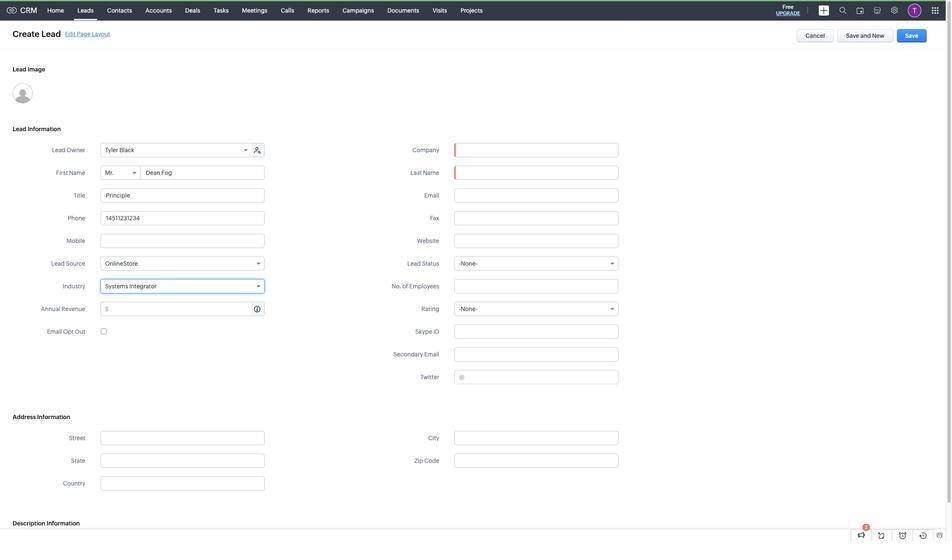Task type: vqa. For each thing, say whether or not it's contained in the screenshot.
the Leads
yes



Task type: locate. For each thing, give the bounding box(es) containing it.
projects
[[461, 7, 483, 14]]

lead left status
[[407, 260, 421, 267]]

information up lead owner
[[28, 126, 61, 133]]

leads
[[77, 7, 94, 14]]

search image
[[839, 7, 846, 14]]

owner
[[67, 147, 85, 154]]

campaigns link
[[336, 0, 381, 20]]

information right description
[[47, 520, 80, 527]]

cancel
[[806, 32, 825, 39]]

tasks
[[214, 7, 229, 14]]

accounts link
[[139, 0, 179, 20]]

free
[[783, 4, 794, 10]]

2 vertical spatial information
[[47, 520, 80, 527]]

mobile
[[67, 238, 85, 244]]

-None- field
[[454, 257, 618, 271], [454, 302, 618, 316]]

information
[[28, 126, 61, 133], [37, 414, 70, 421], [47, 520, 80, 527]]

zip code
[[414, 458, 439, 464]]

profile image
[[908, 4, 921, 17]]

industry
[[63, 283, 85, 290]]

1 - from the top
[[459, 260, 461, 267]]

1 vertical spatial none-
[[461, 306, 477, 313]]

none- right rating
[[461, 306, 477, 313]]

2 - from the top
[[459, 306, 461, 313]]

deals link
[[179, 0, 207, 20]]

1 vertical spatial -none- field
[[454, 302, 618, 316]]

email for email opt out
[[47, 329, 62, 335]]

save for save and new
[[846, 32, 859, 39]]

2 save from the left
[[905, 32, 918, 39]]

source
[[66, 260, 85, 267]]

0 vertical spatial -
[[459, 260, 461, 267]]

- right status
[[459, 260, 461, 267]]

name
[[69, 170, 85, 176], [423, 170, 439, 176]]

none- right status
[[461, 260, 477, 267]]

email left opt
[[47, 329, 62, 335]]

1 save from the left
[[846, 32, 859, 39]]

None text field
[[454, 166, 618, 180], [100, 211, 265, 226], [454, 211, 618, 226], [454, 279, 618, 294], [110, 302, 264, 316], [454, 325, 618, 339], [454, 348, 618, 362], [100, 431, 265, 446], [454, 431, 618, 446], [454, 166, 618, 180], [100, 211, 265, 226], [454, 211, 618, 226], [454, 279, 618, 294], [110, 302, 264, 316], [454, 325, 618, 339], [454, 348, 618, 362], [100, 431, 265, 446], [454, 431, 618, 446]]

information for lead information
[[28, 126, 61, 133]]

street
[[69, 435, 85, 442]]

save down the profile image
[[905, 32, 918, 39]]

0 vertical spatial information
[[28, 126, 61, 133]]

systems integrator
[[105, 283, 157, 290]]

lead
[[41, 29, 61, 39], [13, 66, 26, 73], [13, 126, 26, 133], [52, 147, 65, 154], [51, 260, 65, 267], [407, 260, 421, 267]]

- right rating
[[459, 306, 461, 313]]

employees
[[409, 283, 439, 290]]

-
[[459, 260, 461, 267], [459, 306, 461, 313]]

lead left source at the top left of the page
[[51, 260, 65, 267]]

calls link
[[274, 0, 301, 20]]

lead image
[[13, 66, 45, 73]]

1 -none- field from the top
[[454, 257, 618, 271]]

1 vertical spatial -none-
[[459, 306, 477, 313]]

2 -none- field from the top
[[454, 302, 618, 316]]

0 vertical spatial email
[[424, 192, 439, 199]]

rating
[[421, 306, 439, 313]]

email up twitter
[[424, 351, 439, 358]]

phone
[[68, 215, 85, 222]]

0 horizontal spatial save
[[846, 32, 859, 39]]

1 horizontal spatial name
[[423, 170, 439, 176]]

None text field
[[455, 143, 618, 157], [141, 166, 264, 180], [100, 188, 265, 203], [454, 188, 618, 203], [100, 234, 265, 248], [454, 234, 618, 248], [466, 371, 618, 384], [100, 454, 265, 468], [454, 454, 618, 468], [101, 477, 264, 491], [455, 143, 618, 157], [141, 166, 264, 180], [100, 188, 265, 203], [454, 188, 618, 203], [100, 234, 265, 248], [454, 234, 618, 248], [466, 371, 618, 384], [100, 454, 265, 468], [454, 454, 618, 468], [101, 477, 264, 491]]

save left and
[[846, 32, 859, 39]]

state
[[71, 458, 85, 464]]

tyler
[[105, 147, 118, 154]]

-none- right rating
[[459, 306, 477, 313]]

2 none- from the top
[[461, 306, 477, 313]]

None field
[[455, 143, 618, 157], [101, 477, 264, 491], [455, 143, 618, 157], [101, 477, 264, 491]]

name for last name
[[423, 170, 439, 176]]

1 -none- from the top
[[459, 260, 477, 267]]

0 vertical spatial none-
[[461, 260, 477, 267]]

description
[[13, 520, 45, 527]]

projects link
[[454, 0, 489, 20]]

search element
[[834, 0, 852, 21]]

contacts
[[107, 7, 132, 14]]

status
[[422, 260, 439, 267]]

-none- for rating
[[459, 306, 477, 313]]

create menu element
[[814, 0, 834, 20]]

1 horizontal spatial save
[[905, 32, 918, 39]]

visits link
[[426, 0, 454, 20]]

lead for lead owner
[[52, 147, 65, 154]]

lead down image
[[13, 126, 26, 133]]

reports
[[308, 7, 329, 14]]

accounts
[[146, 7, 172, 14]]

deals
[[185, 7, 200, 14]]

Systems Integrator field
[[100, 279, 265, 294]]

save
[[846, 32, 859, 39], [905, 32, 918, 39]]

new
[[872, 32, 885, 39]]

1 none- from the top
[[461, 260, 477, 267]]

zip
[[414, 458, 423, 464]]

name for first name
[[69, 170, 85, 176]]

name right last
[[423, 170, 439, 176]]

annual
[[41, 306, 60, 313]]

campaigns
[[343, 7, 374, 14]]

1 vertical spatial email
[[47, 329, 62, 335]]

information right the address
[[37, 414, 70, 421]]

none-
[[461, 260, 477, 267], [461, 306, 477, 313]]

-none- field for lead status
[[454, 257, 618, 271]]

mr.
[[105, 170, 114, 176]]

name right the "first"
[[69, 170, 85, 176]]

website
[[417, 238, 439, 244]]

secondary
[[393, 351, 423, 358]]

email
[[424, 192, 439, 199], [47, 329, 62, 335], [424, 351, 439, 358]]

country
[[63, 480, 85, 487]]

0 vertical spatial -none- field
[[454, 257, 618, 271]]

- for lead status
[[459, 260, 461, 267]]

-none- right status
[[459, 260, 477, 267]]

lead left owner
[[52, 147, 65, 154]]

1 name from the left
[[69, 170, 85, 176]]

lead left edit
[[41, 29, 61, 39]]

tasks link
[[207, 0, 235, 20]]

2 -none- from the top
[[459, 306, 477, 313]]

2 name from the left
[[423, 170, 439, 176]]

1 vertical spatial -
[[459, 306, 461, 313]]

email up fax
[[424, 192, 439, 199]]

Mr. field
[[101, 166, 140, 180]]

description information
[[13, 520, 80, 527]]

0 vertical spatial -none-
[[459, 260, 477, 267]]

0 horizontal spatial name
[[69, 170, 85, 176]]

save and new button
[[837, 29, 893, 42]]

1 vertical spatial information
[[37, 414, 70, 421]]

profile element
[[903, 0, 926, 20]]

OnlineStore field
[[100, 257, 265, 271]]

address information
[[13, 414, 70, 421]]

lead for lead information
[[13, 126, 26, 133]]

lead left the image
[[13, 66, 26, 73]]



Task type: describe. For each thing, give the bounding box(es) containing it.
Tyler Black field
[[101, 143, 251, 157]]

black
[[119, 147, 134, 154]]

image image
[[13, 83, 33, 103]]

title
[[74, 192, 85, 199]]

lead owner
[[52, 147, 85, 154]]

home link
[[41, 0, 71, 20]]

information for description information
[[47, 520, 80, 527]]

lead for lead source
[[51, 260, 65, 267]]

edit page layout link
[[65, 31, 110, 37]]

$
[[105, 306, 109, 313]]

page
[[77, 31, 91, 37]]

twitter
[[420, 374, 439, 381]]

lead for lead status
[[407, 260, 421, 267]]

systems
[[105, 283, 128, 290]]

and
[[860, 32, 871, 39]]

onlinestore
[[105, 260, 138, 267]]

crm link
[[7, 6, 37, 15]]

lead source
[[51, 260, 85, 267]]

meetings
[[242, 7, 267, 14]]

code
[[424, 458, 439, 464]]

layout
[[92, 31, 110, 37]]

cancel button
[[797, 29, 834, 42]]

save button
[[897, 29, 927, 42]]

free upgrade
[[776, 4, 800, 16]]

address
[[13, 414, 36, 421]]

company
[[412, 147, 439, 154]]

city
[[428, 435, 439, 442]]

calendar image
[[857, 7, 864, 14]]

annual revenue
[[41, 306, 85, 313]]

no. of employees
[[392, 283, 439, 290]]

save and new
[[846, 32, 885, 39]]

image
[[28, 66, 45, 73]]

@
[[459, 374, 464, 381]]

first
[[56, 170, 68, 176]]

upgrade
[[776, 11, 800, 16]]

documents
[[387, 7, 419, 14]]

contacts link
[[100, 0, 139, 20]]

save for save
[[905, 32, 918, 39]]

crm
[[20, 6, 37, 15]]

meetings link
[[235, 0, 274, 20]]

fax
[[430, 215, 439, 222]]

none- for lead status
[[461, 260, 477, 267]]

lead for lead image
[[13, 66, 26, 73]]

email for email
[[424, 192, 439, 199]]

-none- field for rating
[[454, 302, 618, 316]]

revenue
[[61, 306, 85, 313]]

email opt out
[[47, 329, 85, 335]]

lead information
[[13, 126, 61, 133]]

skype
[[415, 329, 432, 335]]

edit
[[65, 31, 76, 37]]

of
[[402, 283, 408, 290]]

last name
[[411, 170, 439, 176]]

no.
[[392, 283, 401, 290]]

create menu image
[[819, 5, 829, 15]]

leads link
[[71, 0, 100, 20]]

reports link
[[301, 0, 336, 20]]

create lead edit page layout
[[13, 29, 110, 39]]

home
[[47, 7, 64, 14]]

create
[[13, 29, 40, 39]]

-none- for lead status
[[459, 260, 477, 267]]

lead status
[[407, 260, 439, 267]]

first name
[[56, 170, 85, 176]]

2 vertical spatial email
[[424, 351, 439, 358]]

out
[[75, 329, 85, 335]]

tyler black
[[105, 147, 134, 154]]

2
[[865, 525, 868, 530]]

information for address information
[[37, 414, 70, 421]]

id
[[433, 329, 439, 335]]

visits
[[433, 7, 447, 14]]

none- for rating
[[461, 306, 477, 313]]

opt
[[63, 329, 74, 335]]

secondary email
[[393, 351, 439, 358]]

last
[[411, 170, 422, 176]]

skype id
[[415, 329, 439, 335]]

calls
[[281, 7, 294, 14]]

documents link
[[381, 0, 426, 20]]

- for rating
[[459, 306, 461, 313]]

integrator
[[129, 283, 157, 290]]



